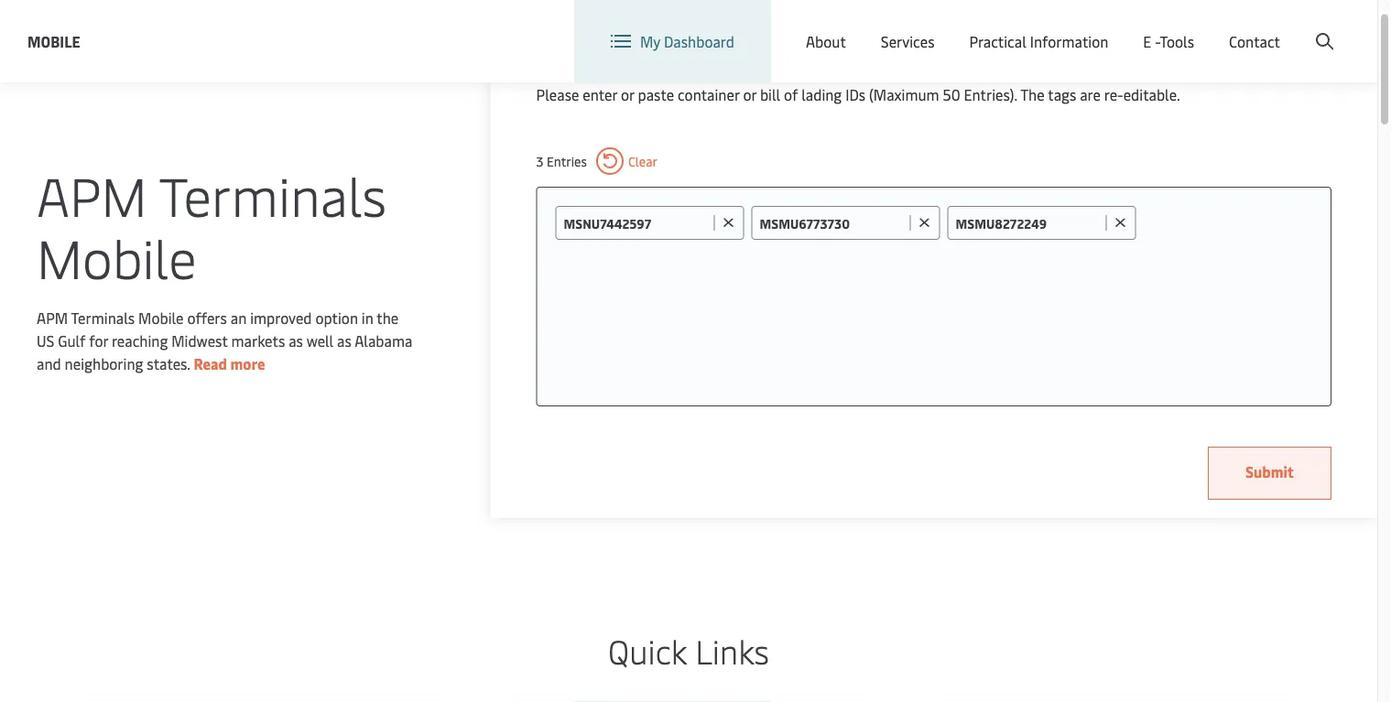 Task type: describe. For each thing, give the bounding box(es) containing it.
are
[[1080, 85, 1101, 105]]

terminals for apm terminals mobile offers an improved option in the us gulf for reaching midwest markets as well as alabama and neighboring states.
[[71, 308, 135, 328]]

2 as from the left
[[337, 331, 352, 351]]

e
[[1144, 31, 1152, 51]]

terminals for apm terminals mobile
[[159, 159, 387, 231]]

practical
[[970, 31, 1027, 51]]

1 as from the left
[[289, 331, 303, 351]]

in
[[362, 308, 373, 328]]

entries
[[547, 153, 587, 170]]

mobile secondary image
[[58, 304, 378, 578]]

of
[[784, 85, 798, 105]]

quick links
[[608, 629, 769, 674]]

2 entered id text field from the left
[[760, 215, 906, 232]]

the
[[1021, 85, 1045, 105]]

entries).
[[964, 85, 1017, 105]]

us
[[37, 331, 54, 351]]

services
[[881, 31, 935, 51]]

e -tools button
[[1144, 0, 1195, 82]]

information
[[1030, 31, 1109, 51]]

/
[[1234, 17, 1240, 37]]

container
[[678, 85, 740, 105]]

0 vertical spatial mobile
[[27, 31, 80, 51]]

quick
[[608, 629, 687, 674]]

re-
[[1105, 85, 1124, 105]]

apm terminals mobile offers an improved option in the us gulf for reaching midwest markets as well as alabama and neighboring states.
[[37, 308, 413, 374]]

links
[[695, 629, 769, 674]]

e -tools
[[1144, 31, 1195, 51]]

global menu button
[[984, 0, 1126, 55]]

editable.
[[1124, 85, 1181, 105]]

3 entries
[[536, 153, 587, 170]]

availability
[[620, 39, 739, 74]]

2 or from the left
[[743, 85, 757, 105]]

contact
[[1229, 31, 1281, 51]]

midwest
[[172, 331, 228, 351]]

enter
[[583, 85, 617, 105]]

mobile for apm terminals mobile offers an improved option in the us gulf for reaching midwest markets as well as alabama and neighboring states.
[[138, 308, 184, 328]]

about
[[806, 31, 846, 51]]

login / create account
[[1195, 17, 1343, 37]]

global menu
[[1024, 17, 1108, 37]]

option
[[315, 308, 358, 328]]

more
[[230, 354, 265, 374]]

switch location
[[862, 17, 966, 37]]

contact button
[[1229, 0, 1281, 82]]

50
[[943, 85, 961, 105]]

mobile link
[[27, 30, 80, 53]]

submit
[[1246, 463, 1294, 482]]

1 or from the left
[[621, 85, 634, 105]]

tools
[[1160, 31, 1195, 51]]



Task type: vqa. For each thing, say whether or not it's contained in the screenshot.
E-Tools dropdown button
no



Task type: locate. For each thing, give the bounding box(es) containing it.
as left well
[[289, 331, 303, 351]]

menu
[[1070, 17, 1108, 37]]

apm
[[37, 159, 147, 231], [37, 308, 68, 328]]

3 entered id text field from the left
[[956, 215, 1102, 232]]

my dashboard
[[640, 31, 735, 51]]

create
[[1243, 17, 1286, 37]]

2 horizontal spatial entered id text field
[[956, 215, 1102, 232]]

read more link
[[194, 354, 265, 374]]

and
[[37, 354, 61, 374]]

read more
[[194, 354, 265, 374]]

ids
[[846, 85, 866, 105]]

my dashboard button
[[611, 0, 735, 82]]

apm for apm terminals mobile offers an improved option in the us gulf for reaching midwest markets as well as alabama and neighboring states.
[[37, 308, 68, 328]]

apm inside apm terminals mobile
[[37, 159, 147, 231]]

read
[[194, 354, 227, 374]]

terminals inside apm terminals mobile
[[159, 159, 387, 231]]

mobile
[[27, 31, 80, 51], [37, 221, 197, 293], [138, 308, 184, 328]]

mobile inside apm terminals mobile offers an improved option in the us gulf for reaching midwest markets as well as alabama and neighboring states.
[[138, 308, 184, 328]]

please enter or paste container or bill of lading ids (maximum 50 entries). the tags are re-editable.
[[536, 85, 1181, 105]]

mobile for apm terminals mobile
[[37, 221, 197, 293]]

account
[[1289, 17, 1343, 37]]

1 horizontal spatial entered id text field
[[760, 215, 906, 232]]

1 vertical spatial mobile
[[37, 221, 197, 293]]

please
[[536, 85, 579, 105]]

0 horizontal spatial as
[[289, 331, 303, 351]]

tags
[[1048, 85, 1077, 105]]

practical information
[[970, 31, 1109, 51]]

or right enter
[[621, 85, 634, 105]]

2 vertical spatial mobile
[[138, 308, 184, 328]]

apm for apm terminals mobile
[[37, 159, 147, 231]]

mobile inside apm terminals mobile
[[37, 221, 197, 293]]

paste
[[638, 85, 674, 105]]

2 apm from the top
[[37, 308, 68, 328]]

or left "bill"
[[743, 85, 757, 105]]

apm terminals mobile
[[37, 159, 387, 293]]

neighboring
[[65, 354, 143, 374]]

switch
[[862, 17, 906, 37]]

location
[[909, 17, 966, 37]]

1 apm from the top
[[37, 159, 147, 231]]

dashboard
[[664, 31, 735, 51]]

markets
[[231, 331, 285, 351]]

global
[[1024, 17, 1067, 37]]

1 horizontal spatial as
[[337, 331, 352, 351]]

terminals inside apm terminals mobile offers an improved option in the us gulf for reaching midwest markets as well as alabama and neighboring states.
[[71, 308, 135, 328]]

about button
[[806, 0, 846, 82]]

alabama
[[355, 331, 413, 351]]

0 horizontal spatial or
[[621, 85, 634, 105]]

0 horizontal spatial entered id text field
[[564, 215, 710, 232]]

import
[[536, 39, 613, 74]]

bill
[[760, 85, 780, 105]]

or
[[621, 85, 634, 105], [743, 85, 757, 105]]

1 horizontal spatial or
[[743, 85, 757, 105]]

offers
[[187, 308, 227, 328]]

for
[[89, 331, 108, 351]]

0 horizontal spatial terminals
[[71, 308, 135, 328]]

as
[[289, 331, 303, 351], [337, 331, 352, 351]]

terminals
[[159, 159, 387, 231], [71, 308, 135, 328]]

login
[[1195, 17, 1231, 37]]

1 vertical spatial terminals
[[71, 308, 135, 328]]

apm inside apm terminals mobile offers an improved option in the us gulf for reaching midwest markets as well as alabama and neighboring states.
[[37, 308, 68, 328]]

as down option
[[337, 331, 352, 351]]

states.
[[147, 354, 190, 374]]

import availability
[[536, 39, 739, 74]]

lading
[[802, 85, 842, 105]]

well
[[307, 331, 334, 351]]

login / create account link
[[1161, 0, 1343, 54]]

services button
[[881, 0, 935, 82]]

clear button
[[596, 148, 658, 175]]

1 entered id text field from the left
[[564, 215, 710, 232]]

my
[[640, 31, 660, 51]]

Entered ID text field
[[564, 215, 710, 232], [760, 215, 906, 232], [956, 215, 1102, 232]]

improved
[[250, 308, 312, 328]]

1 horizontal spatial terminals
[[159, 159, 387, 231]]

(maximum
[[869, 85, 939, 105]]

gulf
[[58, 331, 86, 351]]

submit button
[[1208, 447, 1332, 501]]

0 vertical spatial terminals
[[159, 159, 387, 231]]

0 vertical spatial apm
[[37, 159, 147, 231]]

-
[[1155, 31, 1160, 51]]

reaching
[[112, 331, 168, 351]]

the
[[377, 308, 399, 328]]

practical information button
[[970, 0, 1109, 82]]

1 vertical spatial apm
[[37, 308, 68, 328]]

3
[[536, 153, 544, 170]]

clear
[[628, 153, 658, 170]]

switch location button
[[833, 17, 966, 37]]

an
[[231, 308, 247, 328]]



